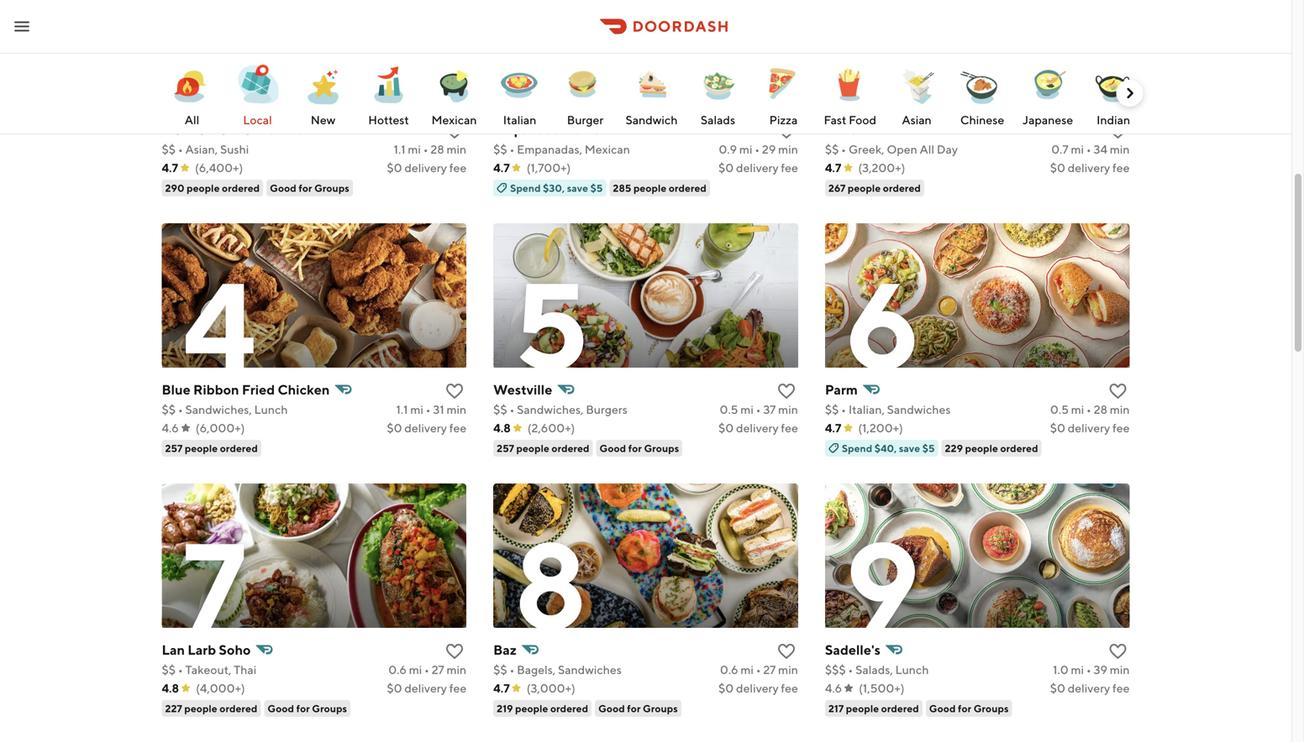 Task type: locate. For each thing, give the bounding box(es) containing it.
0.9 mi • 29 min
[[719, 142, 798, 156]]

min
[[447, 142, 466, 156], [778, 142, 798, 156], [1110, 142, 1130, 156], [447, 403, 466, 417], [778, 403, 798, 417], [1110, 403, 1130, 417], [447, 663, 466, 677], [778, 663, 798, 677], [1110, 663, 1130, 677]]

$$ down lan
[[162, 663, 176, 677]]

spend left $30,
[[510, 182, 541, 194]]

4.7 for baz
[[493, 682, 510, 696]]

sandwiches, up (6,000+)
[[185, 403, 252, 417]]

257 down blue
[[165, 443, 183, 455]]

new left york
[[256, 121, 285, 137]]

delivery for sadelle's
[[1068, 682, 1110, 696]]

$​0 for sadelle's
[[1050, 682, 1065, 696]]

(2,600+)
[[527, 421, 575, 435]]

click to add this store to your saved list image for sadelle's
[[1108, 642, 1128, 662]]

save for empanada mama
[[567, 182, 588, 194]]

$$ down baz
[[493, 663, 507, 677]]

257 people ordered down (6,000+)
[[165, 443, 258, 455]]

lunch for blue ribbon fried chicken
[[254, 403, 288, 417]]

$​0 delivery fee for empanada mama
[[718, 161, 798, 175]]

good for westville
[[600, 443, 626, 455]]

click to add this store to your saved list image for kiki's
[[1108, 121, 1128, 141]]

1 horizontal spatial lunch
[[895, 663, 929, 677]]

$$ for westville
[[493, 403, 507, 417]]

4.6 down blue
[[162, 421, 179, 435]]

delivery for empanada mama
[[736, 161, 779, 175]]

$​0 delivery fee
[[387, 161, 466, 175], [718, 161, 798, 175], [1050, 161, 1130, 175], [387, 421, 466, 435], [718, 421, 798, 435], [1050, 421, 1130, 435], [387, 682, 466, 696], [718, 682, 798, 696], [1050, 682, 1130, 696]]

0.7
[[1051, 142, 1069, 156]]

all
[[185, 113, 199, 127], [920, 142, 934, 156]]

4.7 up 290 at the top of the page
[[162, 161, 178, 175]]

2 257 people ordered from the left
[[497, 443, 589, 455]]

indian
[[1097, 113, 1130, 127]]

people
[[187, 182, 220, 194], [633, 182, 667, 194], [848, 182, 881, 194], [185, 443, 218, 455], [516, 443, 549, 455], [965, 443, 998, 455], [184, 703, 217, 715], [515, 703, 548, 715], [846, 703, 879, 715]]

people down '(3,200+)'
[[848, 182, 881, 194]]

good for groups for baz
[[598, 703, 678, 715]]

31
[[433, 403, 444, 417]]

good
[[270, 182, 296, 194], [600, 443, 626, 455], [268, 703, 294, 715], [598, 703, 625, 715], [929, 703, 956, 715]]

1 vertical spatial 4.8
[[162, 682, 179, 696]]

$​0 for westville
[[718, 421, 734, 435]]

1.1
[[394, 142, 405, 156], [396, 403, 408, 417]]

all left day
[[920, 142, 934, 156]]

$$ • bagels, sandwiches
[[493, 663, 622, 677]]

2 27 from the left
[[763, 663, 776, 677]]

0 horizontal spatial spend
[[510, 182, 541, 194]]

delivery for domodomo new york
[[404, 161, 447, 175]]

next button of carousel image
[[1121, 85, 1138, 102]]

$$ down parm
[[825, 403, 839, 417]]

delivery for lan larb soho
[[404, 682, 447, 696]]

all up asian,
[[185, 113, 199, 127]]

1 horizontal spatial mexican
[[585, 142, 630, 156]]

1 0.6 from the left
[[388, 663, 407, 677]]

1 horizontal spatial 0.6
[[720, 663, 738, 677]]

click to add this store to your saved list image up 0.7 mi • 34 min
[[1108, 121, 1128, 141]]

1 horizontal spatial $5
[[922, 443, 935, 455]]

mi
[[408, 142, 421, 156], [739, 142, 752, 156], [1071, 142, 1084, 156], [410, 403, 423, 417], [741, 403, 754, 417], [1071, 403, 1084, 417], [409, 663, 422, 677], [741, 663, 754, 677], [1071, 663, 1084, 677]]

italian
[[503, 113, 536, 127]]

click to add this store to your saved list image left sadelle's
[[776, 642, 796, 662]]

0 vertical spatial $5
[[590, 182, 603, 194]]

0 horizontal spatial 27
[[432, 663, 444, 677]]

4.7 down parm
[[825, 421, 841, 435]]

sandwiches, for westville
[[517, 403, 583, 417]]

for for lan larb soho
[[296, 703, 310, 715]]

click to add this store to your saved list image up 0.5 mi • 37 min
[[776, 381, 796, 402]]

good for lan larb soho
[[268, 703, 294, 715]]

0 horizontal spatial sandwiches,
[[185, 403, 252, 417]]

0 horizontal spatial $5
[[590, 182, 603, 194]]

empanada
[[493, 121, 560, 137]]

$$ left asian,
[[162, 142, 176, 156]]

click to add this store to your saved list image up 1.1 mi • 31 min at left bottom
[[445, 381, 465, 402]]

0 vertical spatial 4.8
[[493, 421, 511, 435]]

parm
[[825, 382, 858, 398]]

1 horizontal spatial sandwiches
[[887, 403, 951, 417]]

save right $30,
[[567, 182, 588, 194]]

257 people ordered down "(2,600+)"
[[497, 443, 589, 455]]

groups
[[314, 182, 349, 194], [644, 443, 679, 455], [312, 703, 347, 715], [643, 703, 678, 715], [974, 703, 1009, 715]]

2 sandwiches, from the left
[[517, 403, 583, 417]]

mi for empanada mama
[[739, 142, 752, 156]]

0 vertical spatial sandwiches
[[887, 403, 951, 417]]

spend left $40,
[[842, 443, 872, 455]]

empanada mama
[[493, 121, 602, 137]]

$$
[[162, 142, 176, 156], [493, 142, 507, 156], [825, 142, 839, 156], [162, 403, 176, 417], [493, 403, 507, 417], [825, 403, 839, 417], [162, 663, 176, 677], [493, 663, 507, 677]]

1 horizontal spatial 0.6 mi • 27 min
[[720, 663, 798, 677]]

257 down 'westville'
[[497, 443, 514, 455]]

4.8 up 227
[[162, 682, 179, 696]]

min for parm
[[1110, 403, 1130, 417]]

2 0.6 mi • 27 min from the left
[[720, 663, 798, 677]]

pizza
[[769, 113, 798, 127]]

1 vertical spatial mexican
[[585, 142, 630, 156]]

$$ down empanada
[[493, 142, 507, 156]]

burger
[[567, 113, 604, 127]]

groups for sadelle's
[[974, 703, 1009, 715]]

$5 left 229
[[922, 443, 935, 455]]

0 horizontal spatial sandwiches
[[558, 663, 622, 677]]

delivery
[[404, 161, 447, 175], [736, 161, 779, 175], [1068, 161, 1110, 175], [404, 421, 447, 435], [736, 421, 779, 435], [1068, 421, 1110, 435], [404, 682, 447, 696], [736, 682, 779, 696], [1068, 682, 1110, 696]]

$$ down blue
[[162, 403, 176, 417]]

0 horizontal spatial 4.6
[[162, 421, 179, 435]]

chinese
[[960, 113, 1004, 127]]

$​0 delivery fee for baz
[[718, 682, 798, 696]]

0 horizontal spatial 0.6 mi • 27 min
[[388, 663, 466, 677]]

1 horizontal spatial save
[[899, 443, 920, 455]]

for for sadelle's
[[958, 703, 971, 715]]

mi for domodomo new york
[[408, 142, 421, 156]]

$30,
[[543, 182, 565, 194]]

$​0 for domodomo new york
[[387, 161, 402, 175]]

1.0 mi • 39 min
[[1053, 663, 1130, 677]]

sandwiches up (3,000+)
[[558, 663, 622, 677]]

1 0.5 from the left
[[720, 403, 738, 417]]

0 vertical spatial save
[[567, 182, 588, 194]]

fee for baz
[[781, 682, 798, 696]]

1.1 down the hottest on the left top of page
[[394, 142, 405, 156]]

mi for lan larb soho
[[409, 663, 422, 677]]

1 vertical spatial lunch
[[895, 663, 929, 677]]

4.6
[[162, 421, 179, 435], [825, 682, 842, 696]]

1 horizontal spatial new
[[311, 113, 336, 127]]

ordered down (6,000+)
[[220, 443, 258, 455]]

sandwiches, for blue ribbon fried chicken
[[185, 403, 252, 417]]

good down the $$ • bagels, sandwiches
[[598, 703, 625, 715]]

$$ • empanadas, mexican
[[493, 142, 630, 156]]

0.7 mi • 34 min
[[1051, 142, 1130, 156]]

$40,
[[875, 443, 897, 455]]

mi for baz
[[741, 663, 754, 677]]

0 vertical spatial spend
[[510, 182, 541, 194]]

0 vertical spatial mexican
[[431, 113, 477, 127]]

greek,
[[849, 142, 884, 156]]

mi for blue ribbon fried chicken
[[410, 403, 423, 417]]

0 vertical spatial 1.1
[[394, 142, 405, 156]]

fee for kiki's
[[1113, 161, 1130, 175]]

spend
[[510, 182, 541, 194], [842, 443, 872, 455]]

257 people ordered
[[165, 443, 258, 455], [497, 443, 589, 455]]

0 horizontal spatial 4.8
[[162, 682, 179, 696]]

0 horizontal spatial lunch
[[254, 403, 288, 417]]

good right 227 people ordered
[[268, 703, 294, 715]]

save
[[567, 182, 588, 194], [899, 443, 920, 455]]

delivery for blue ribbon fried chicken
[[404, 421, 447, 435]]

bagels,
[[517, 663, 556, 677]]

1 horizontal spatial spend
[[842, 443, 872, 455]]

mexican down mama
[[585, 142, 630, 156]]

1 vertical spatial save
[[899, 443, 920, 455]]

ordered right the 285
[[669, 182, 707, 194]]

0 horizontal spatial mexican
[[431, 113, 477, 127]]

spend for parm
[[842, 443, 872, 455]]

0 horizontal spatial 257
[[165, 443, 183, 455]]

people down (6,000+)
[[185, 443, 218, 455]]

lunch down 'fried'
[[254, 403, 288, 417]]

good down york
[[270, 182, 296, 194]]

mi for westville
[[741, 403, 754, 417]]

sandwiches up '(1,200+)'
[[887, 403, 951, 417]]

0 horizontal spatial 257 people ordered
[[165, 443, 258, 455]]

italian,
[[849, 403, 885, 417]]

new right local
[[311, 113, 336, 127]]

28
[[431, 142, 444, 156], [1094, 403, 1107, 417]]

spend $30, save $5
[[510, 182, 603, 194]]

0.6 for lan larb soho
[[388, 663, 407, 677]]

mi for sadelle's
[[1071, 663, 1084, 677]]

ordered
[[222, 182, 260, 194], [669, 182, 707, 194], [883, 182, 921, 194], [220, 443, 258, 455], [552, 443, 589, 455], [1000, 443, 1038, 455], [220, 703, 257, 715], [550, 703, 588, 715], [881, 703, 919, 715]]

4.7 up 219
[[493, 682, 510, 696]]

1 vertical spatial 1.1
[[396, 403, 408, 417]]

delivery for baz
[[736, 682, 779, 696]]

ordered down (4,000+)
[[220, 703, 257, 715]]

4.7 for empanada mama
[[493, 161, 510, 175]]

1 vertical spatial 4.6
[[825, 682, 842, 696]]

for
[[299, 182, 312, 194], [628, 443, 642, 455], [296, 703, 310, 715], [627, 703, 641, 715], [958, 703, 971, 715]]

1 horizontal spatial 257 people ordered
[[497, 443, 589, 455]]

0 vertical spatial 28
[[431, 142, 444, 156]]

4.7 down empanada
[[493, 161, 510, 175]]

click to add this store to your saved list image for domodomo new york
[[445, 121, 465, 141]]

2 0.6 from the left
[[720, 663, 738, 677]]

click to add this store to your saved list image for westville
[[776, 381, 796, 402]]

0 vertical spatial lunch
[[254, 403, 288, 417]]

4.7 up 267
[[825, 161, 841, 175]]

sandwiches
[[887, 403, 951, 417], [558, 663, 622, 677]]

$​0 delivery fee for sadelle's
[[1050, 682, 1130, 696]]

$$ down 'westville'
[[493, 403, 507, 417]]

people right 229
[[965, 443, 998, 455]]

salads
[[701, 113, 735, 127]]

0 vertical spatial 4.6
[[162, 421, 179, 435]]

1 horizontal spatial 0.5
[[1050, 403, 1069, 417]]

4.6 down the '$$$'
[[825, 682, 842, 696]]

delivery for kiki's
[[1068, 161, 1110, 175]]

0 horizontal spatial 0.6
[[388, 663, 407, 677]]

4.8 down 'westville'
[[493, 421, 511, 435]]

good for groups
[[270, 182, 349, 194], [600, 443, 679, 455], [268, 703, 347, 715], [598, 703, 678, 715], [929, 703, 1009, 715]]

save right $40,
[[899, 443, 920, 455]]

2 0.5 from the left
[[1050, 403, 1069, 417]]

ordered down "(6,400+)"
[[222, 182, 260, 194]]

$5
[[590, 182, 603, 194], [922, 443, 935, 455]]

4.6 for blue ribbon fried chicken
[[162, 421, 179, 435]]

1 sandwiches, from the left
[[185, 403, 252, 417]]

1 horizontal spatial 4.6
[[825, 682, 842, 696]]

click to add this store to your saved list image
[[776, 121, 796, 141], [445, 642, 465, 662], [776, 642, 796, 662], [1108, 642, 1128, 662]]

click to add this store to your saved list image
[[445, 121, 465, 141], [1108, 121, 1128, 141], [445, 381, 465, 402], [776, 381, 796, 402], [1108, 381, 1128, 402]]

good for sadelle's
[[929, 703, 956, 715]]

sandwiches, up "(2,600+)"
[[517, 403, 583, 417]]

1 vertical spatial $5
[[922, 443, 935, 455]]

delivery for westville
[[736, 421, 779, 435]]

mexican
[[431, 113, 477, 127], [585, 142, 630, 156]]

click to add this store to your saved list image left baz
[[445, 642, 465, 662]]

1 horizontal spatial 27
[[763, 663, 776, 677]]

1 vertical spatial 28
[[1094, 403, 1107, 417]]

local
[[243, 113, 272, 127]]

people right 227
[[184, 703, 217, 715]]

click to add this store to your saved list image up '0.5 mi • 28 min'
[[1108, 381, 1128, 402]]

good down burgers
[[600, 443, 626, 455]]

sandwiches for parm
[[887, 403, 951, 417]]

click to add this store to your saved list image up '0.9 mi • 29 min'
[[776, 121, 796, 141]]

28 for parm
[[1094, 403, 1107, 417]]

0 horizontal spatial all
[[185, 113, 199, 127]]

sandwiches,
[[185, 403, 252, 417], [517, 403, 583, 417]]

1.1 left 31
[[396, 403, 408, 417]]

lunch up (1,500+)
[[895, 663, 929, 677]]

$5 left the 285
[[590, 182, 603, 194]]

$$ • italian, sandwiches
[[825, 403, 951, 417]]

mexican up 1.1 mi • 28 min at top left
[[431, 113, 477, 127]]

0 vertical spatial all
[[185, 113, 199, 127]]

fried
[[242, 382, 275, 398]]

1 horizontal spatial 28
[[1094, 403, 1107, 417]]

$​0
[[387, 161, 402, 175], [718, 161, 734, 175], [1050, 161, 1065, 175], [387, 421, 402, 435], [718, 421, 734, 435], [1050, 421, 1065, 435], [387, 682, 402, 696], [718, 682, 734, 696], [1050, 682, 1065, 696]]

min for baz
[[778, 663, 798, 677]]

0 horizontal spatial save
[[567, 182, 588, 194]]

0.5 mi • 28 min
[[1050, 403, 1130, 417]]

1 vertical spatial sandwiches
[[558, 663, 622, 677]]

people right the 285
[[633, 182, 667, 194]]

1 27 from the left
[[432, 663, 444, 677]]

257
[[165, 443, 183, 455], [497, 443, 514, 455]]

click to add this store to your saved list image for blue ribbon fried chicken
[[445, 381, 465, 402]]

1 0.6 mi • 27 min from the left
[[388, 663, 466, 677]]

$$ • sandwiches, lunch
[[162, 403, 288, 417]]

0 horizontal spatial 28
[[431, 142, 444, 156]]

spend $40, save $5
[[842, 443, 935, 455]]

delivery for parm
[[1068, 421, 1110, 435]]

good right 217 people ordered
[[929, 703, 956, 715]]

$$ down the kiki's
[[825, 142, 839, 156]]

fee for blue ribbon fried chicken
[[449, 421, 466, 435]]

0 horizontal spatial 0.5
[[720, 403, 738, 417]]

click to add this store to your saved list image up 1.0 mi • 39 min on the bottom of the page
[[1108, 642, 1128, 662]]

takeout,
[[185, 663, 231, 677]]

27
[[432, 663, 444, 677], [763, 663, 776, 677]]

fee
[[449, 161, 466, 175], [781, 161, 798, 175], [1113, 161, 1130, 175], [449, 421, 466, 435], [781, 421, 798, 435], [1113, 421, 1130, 435], [449, 682, 466, 696], [781, 682, 798, 696], [1113, 682, 1130, 696]]

1 horizontal spatial sandwiches,
[[517, 403, 583, 417]]

click to add this store to your saved list image up 1.1 mi • 28 min at top left
[[445, 121, 465, 141]]

4.7
[[162, 161, 178, 175], [493, 161, 510, 175], [825, 161, 841, 175], [825, 421, 841, 435], [493, 682, 510, 696]]

1 horizontal spatial all
[[920, 142, 934, 156]]

mi for kiki's
[[1071, 142, 1084, 156]]

1 vertical spatial spend
[[842, 443, 872, 455]]

4.6 for sadelle's
[[825, 682, 842, 696]]

1 horizontal spatial 4.8
[[493, 421, 511, 435]]

0.5
[[720, 403, 738, 417], [1050, 403, 1069, 417]]

1 horizontal spatial 257
[[497, 443, 514, 455]]



Task type: vqa. For each thing, say whether or not it's contained in the screenshot.


Task type: describe. For each thing, give the bounding box(es) containing it.
(6,000+)
[[196, 421, 245, 435]]

fee for sadelle's
[[1113, 682, 1130, 696]]

soho
[[219, 642, 251, 658]]

229 people ordered
[[945, 443, 1038, 455]]

0.6 for baz
[[720, 663, 738, 677]]

york
[[288, 121, 316, 137]]

japanese
[[1023, 113, 1073, 127]]

$​0 delivery fee for westville
[[718, 421, 798, 435]]

day
[[937, 142, 958, 156]]

groups for westville
[[644, 443, 679, 455]]

$$ • sandwiches, burgers
[[493, 403, 628, 417]]

$​0 delivery fee for lan larb soho
[[387, 682, 466, 696]]

290
[[165, 182, 185, 194]]

open
[[887, 142, 917, 156]]

good for groups for domodomo new york
[[270, 182, 349, 194]]

mi for parm
[[1071, 403, 1084, 417]]

people right 217
[[846, 703, 879, 715]]

229
[[945, 443, 963, 455]]

0.9
[[719, 142, 737, 156]]

$​0 for blue ribbon fried chicken
[[387, 421, 402, 435]]

2 257 from the left
[[497, 443, 514, 455]]

fee for lan larb soho
[[449, 682, 466, 696]]

lan larb soho
[[162, 642, 251, 658]]

(6,400+)
[[195, 161, 243, 175]]

asian
[[902, 113, 932, 127]]

fee for domodomo new york
[[449, 161, 466, 175]]

fast
[[824, 113, 846, 127]]

thai
[[234, 663, 257, 677]]

$5 for empanada mama
[[590, 182, 603, 194]]

$​0 delivery fee for parm
[[1050, 421, 1130, 435]]

$5 for parm
[[922, 443, 935, 455]]

click to add this store to your saved list image for baz
[[776, 642, 796, 662]]

37
[[763, 403, 776, 417]]

click to add this store to your saved list image for empanada mama
[[776, 121, 796, 141]]

for for domodomo new york
[[299, 182, 312, 194]]

click to add this store to your saved list image for lan larb soho
[[445, 642, 465, 662]]

domodomo
[[162, 121, 253, 137]]

$$$ • salads, lunch
[[825, 663, 929, 677]]

min for domodomo new york
[[447, 142, 466, 156]]

$​0 for empanada mama
[[718, 161, 734, 175]]

min for westville
[[778, 403, 798, 417]]

fee for parm
[[1113, 421, 1130, 435]]

$$ • greek, open all day
[[825, 142, 958, 156]]

lan
[[162, 642, 185, 658]]

$$ for empanada mama
[[493, 142, 507, 156]]

kiki's
[[825, 121, 857, 137]]

groups for domodomo new york
[[314, 182, 349, 194]]

westville
[[493, 382, 552, 398]]

lunch for sadelle's
[[895, 663, 929, 677]]

1.0
[[1053, 663, 1069, 677]]

1.1 for blue ribbon fried chicken
[[396, 403, 408, 417]]

food
[[849, 113, 876, 127]]

good for groups for sadelle's
[[929, 703, 1009, 715]]

good for groups for westville
[[600, 443, 679, 455]]

28 for domodomo new york
[[431, 142, 444, 156]]

fast food
[[824, 113, 876, 127]]

empanadas,
[[517, 142, 582, 156]]

227 people ordered
[[165, 703, 257, 715]]

219
[[497, 703, 513, 715]]

sushi
[[220, 142, 249, 156]]

$$ for baz
[[493, 663, 507, 677]]

1 257 people ordered from the left
[[165, 443, 258, 455]]

227
[[165, 703, 182, 715]]

$$ for parm
[[825, 403, 839, 417]]

1.1 for domodomo new york
[[394, 142, 405, 156]]

(3,200+)
[[858, 161, 905, 175]]

$$ • asian, sushi
[[162, 142, 249, 156]]

267 people ordered
[[828, 182, 921, 194]]

1.1 mi • 28 min
[[394, 142, 466, 156]]

$$$
[[825, 663, 846, 677]]

$$ for kiki's
[[825, 142, 839, 156]]

asian,
[[185, 142, 218, 156]]

blue
[[162, 382, 191, 398]]

219 people ordered
[[497, 703, 588, 715]]

34
[[1094, 142, 1107, 156]]

ordered down '(3,200+)'
[[883, 182, 921, 194]]

$​0 delivery fee for kiki's
[[1050, 161, 1130, 175]]

(1,700+)
[[527, 161, 571, 175]]

0.6 mi • 27 min for baz
[[720, 663, 798, 677]]

click to add this store to your saved list image for parm
[[1108, 381, 1128, 402]]

good for baz
[[598, 703, 625, 715]]

0.5 for westville
[[720, 403, 738, 417]]

27 for baz
[[763, 663, 776, 677]]

groups for baz
[[643, 703, 678, 715]]

1 257 from the left
[[165, 443, 183, 455]]

$​0 delivery fee for blue ribbon fried chicken
[[387, 421, 466, 435]]

open menu image
[[12, 16, 32, 37]]

sandwiches for baz
[[558, 663, 622, 677]]

blue ribbon fried chicken
[[162, 382, 330, 398]]

4.7 for parm
[[825, 421, 841, 435]]

290 people ordered
[[165, 182, 260, 194]]

domodomo new york
[[162, 121, 316, 137]]

$​0 delivery fee for domodomo new york
[[387, 161, 466, 175]]

salads,
[[855, 663, 893, 677]]

29
[[762, 142, 776, 156]]

4.7 for domodomo new york
[[162, 161, 178, 175]]

min for kiki's
[[1110, 142, 1130, 156]]

$$ • takeout, thai
[[162, 663, 257, 677]]

ordered down (3,000+)
[[550, 703, 588, 715]]

min for empanada mama
[[778, 142, 798, 156]]

for for westville
[[628, 443, 642, 455]]

baz
[[493, 642, 517, 658]]

groups for lan larb soho
[[312, 703, 347, 715]]

217 people ordered
[[828, 703, 919, 715]]

$​0 for kiki's
[[1050, 161, 1065, 175]]

285 people ordered
[[613, 182, 707, 194]]

285
[[613, 182, 631, 194]]

ordered down (1,500+)
[[881, 703, 919, 715]]

(4,000+)
[[196, 682, 245, 696]]

mama
[[563, 121, 602, 137]]

ordered right 229
[[1000, 443, 1038, 455]]

chicken
[[278, 382, 330, 398]]

4.8 for westville
[[493, 421, 511, 435]]

267
[[828, 182, 846, 194]]

good for domodomo new york
[[270, 182, 296, 194]]

save for parm
[[899, 443, 920, 455]]

people down "(2,600+)"
[[516, 443, 549, 455]]

spend for empanada mama
[[510, 182, 541, 194]]

217
[[828, 703, 844, 715]]

$​0 for baz
[[718, 682, 734, 696]]

4.8 for lan larb soho
[[162, 682, 179, 696]]

min for blue ribbon fried chicken
[[447, 403, 466, 417]]

(1,500+)
[[859, 682, 904, 696]]

1 vertical spatial all
[[920, 142, 934, 156]]

ribbon
[[193, 382, 239, 398]]

sadelle's
[[825, 642, 881, 658]]

$$ for domodomo new york
[[162, 142, 176, 156]]

1.1 mi • 31 min
[[396, 403, 466, 417]]

burgers
[[586, 403, 628, 417]]

ordered down "(2,600+)"
[[552, 443, 589, 455]]

sandwich
[[626, 113, 678, 127]]

hottest
[[368, 113, 409, 127]]

larb
[[188, 642, 216, 658]]

0 horizontal spatial new
[[256, 121, 285, 137]]

39
[[1094, 663, 1107, 677]]

min for lan larb soho
[[447, 663, 466, 677]]

$​0 for parm
[[1050, 421, 1065, 435]]

for for baz
[[627, 703, 641, 715]]

fee for westville
[[781, 421, 798, 435]]

fee for empanada mama
[[781, 161, 798, 175]]

$$ for blue ribbon fried chicken
[[162, 403, 176, 417]]

people down "(6,400+)"
[[187, 182, 220, 194]]

4.7 for kiki's
[[825, 161, 841, 175]]

$​0 for lan larb soho
[[387, 682, 402, 696]]

(1,200+)
[[858, 421, 903, 435]]

(3,000+)
[[527, 682, 575, 696]]

0.5 mi • 37 min
[[720, 403, 798, 417]]

people right 219
[[515, 703, 548, 715]]



